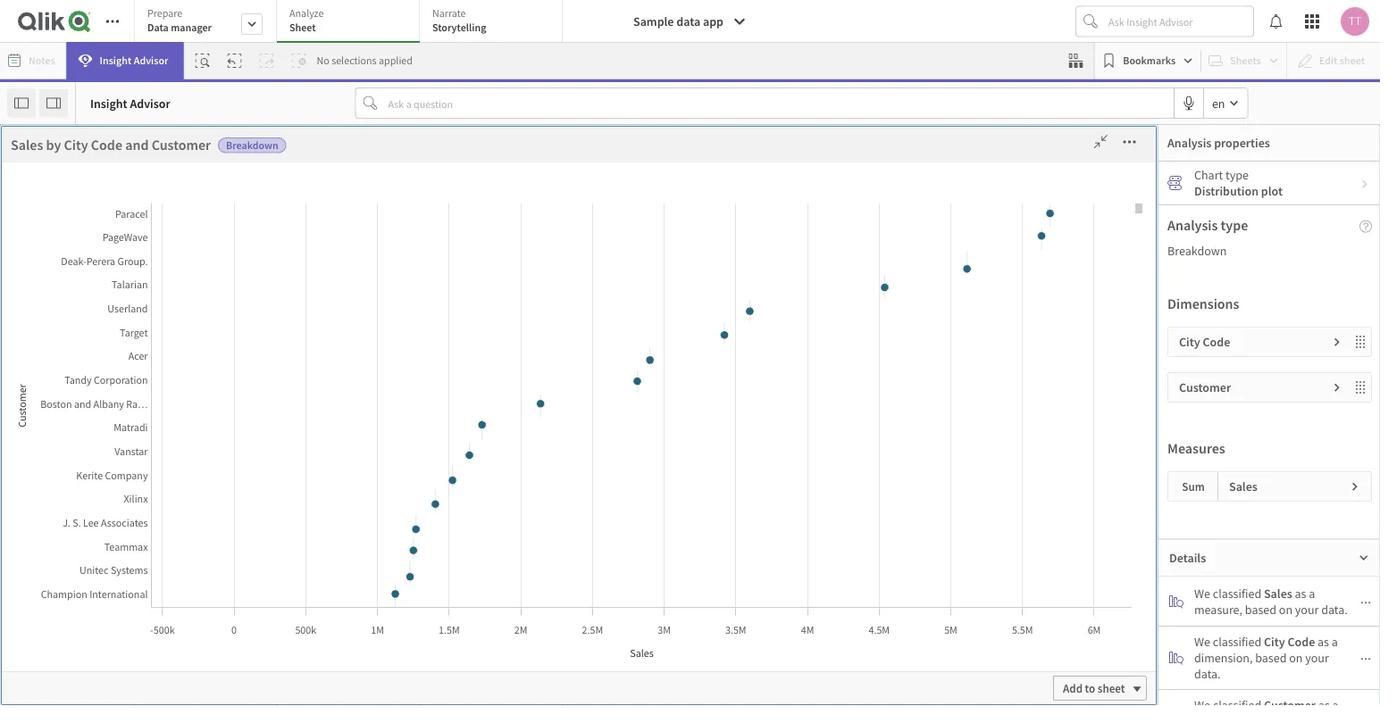 Task type: locate. For each thing, give the bounding box(es) containing it.
city code up cost at top
[[101, 278, 151, 294]]

1 horizontal spatial a
[[1309, 586, 1316, 602]]

have
[[638, 425, 669, 443]]

cost button
[[92, 314, 233, 330]]

applied
[[379, 54, 413, 67]]

0 vertical spatial this
[[855, 219, 889, 246]]

your down as a measure, based on your data.
[[1306, 651, 1330, 667]]

on down as a measure, based on your data.
[[1290, 651, 1303, 667]]

advisor up be
[[698, 487, 734, 501]]

new down the visualizations
[[906, 512, 928, 528]]

tab list containing prepare
[[134, 0, 569, 45]]

1 vertical spatial on
[[1290, 651, 1303, 667]]

have a question?
[[638, 425, 742, 443]]

sheet. down the visualizations
[[930, 512, 962, 528]]

sales by city code and customer for full screen image at left
[[307, 399, 508, 417]]

0 horizontal spatial breakdown
[[226, 139, 279, 152]]

the up directly
[[459, 425, 479, 443]]

date down 'customer number'
[[124, 421, 148, 437]]

1 vertical spatial city code
[[1180, 334, 1231, 350]]

you left discover
[[414, 536, 433, 552]]

code up explore the data on the bottom left
[[388, 399, 419, 417]]

a right have
[[672, 425, 679, 443]]

city code inside "menu item"
[[101, 278, 151, 294]]

1 horizontal spatial overview
[[942, 402, 985, 416]]

as inside as a measure, based on your data.
[[1295, 586, 1307, 602]]

data left "using"
[[726, 461, 749, 477]]

insight advisor up discover
[[407, 510, 482, 525]]

date menu item
[[92, 412, 268, 448]]

insights down 'generate'
[[371, 536, 411, 552]]

insights left for
[[431, 485, 472, 501]]

choose
[[423, 219, 489, 246]]

data left directly
[[435, 461, 458, 477]]

1 vertical spatial small image
[[1359, 553, 1370, 564]]

sheet. inside to start creating visualizations and build your new sheet.
[[930, 512, 962, 528]]

classified up we classified city code
[[1213, 586, 1262, 602]]

2 vertical spatial this
[[495, 536, 515, 552]]

city code button
[[92, 278, 233, 294]]

sheet. for new
[[930, 512, 962, 528]]

1 horizontal spatial explore
[[410, 425, 456, 443]]

you inside explore your data directly or let qlik generate insights for you with
[[492, 485, 511, 501]]

chart
[[1195, 167, 1224, 183]]

1 vertical spatial a
[[1309, 586, 1316, 602]]

customer number menu item
[[92, 376, 268, 412]]

as down as a measure, based on your data.
[[1318, 634, 1330, 651]]

sales by city code and customer up explore the data on the bottom left
[[307, 399, 508, 417]]

. left any
[[746, 485, 749, 501]]

2 horizontal spatial a
[[1332, 634, 1338, 651]]

we down the 'measure,'
[[1195, 634, 1211, 651]]

invoice number button
[[92, 564, 233, 580]]

number inside invoice number menu item
[[141, 564, 184, 580]]

as for sales
[[1295, 586, 1307, 602]]

number up latitude button
[[127, 636, 170, 652]]

item desc menu item
[[92, 591, 268, 626]]

small image for customer
[[1332, 382, 1343, 393]]

as inside as a dimension, based on your data.
[[1318, 634, 1330, 651]]

1 vertical spatial invoice
[[101, 564, 138, 580]]

1 fields button from the left
[[0, 125, 91, 181]]

choose an option below to get started adding to this sheet...
[[423, 219, 958, 246]]

sheet. down can
[[674, 536, 706, 552]]

0 horizontal spatial the
[[459, 425, 479, 443]]

insight advisor down data
[[100, 54, 168, 67]]

advisor down data
[[134, 54, 168, 67]]

1 vertical spatial sales by city code and customer
[[307, 399, 508, 417]]

and left build
[[955, 488, 975, 504]]

number down customer menu item on the left of page
[[154, 386, 197, 402]]

sales by city code and customer
[[11, 136, 211, 154], [307, 399, 508, 417]]

overview up analytics on the right of page
[[942, 402, 985, 416]]

explore up explore your data directly or let qlik generate insights for you with
[[410, 425, 456, 443]]

sum
[[1183, 479, 1205, 494]]

code up %key at top
[[91, 136, 122, 154]]

. left save at bottom left
[[493, 509, 496, 525]]

1 horizontal spatial breakdown
[[523, 402, 575, 416]]

advisor
[[134, 54, 168, 67], [130, 95, 170, 111], [698, 487, 734, 501], [444, 510, 482, 525]]

insight advisor inside dropdown button
[[100, 54, 168, 67]]

0 horizontal spatial sales by city code and customer
[[11, 136, 211, 154]]

based inside as a measure, based on your data.
[[1246, 602, 1277, 618]]

0 horizontal spatial date
[[124, 421, 148, 437]]

0 vertical spatial invoice
[[124, 529, 162, 545]]

distribution
[[1195, 183, 1259, 199]]

find new insights in the data using
[[600, 461, 780, 477]]

tab list inside the choose an option below to get started adding to this sheet... application
[[134, 0, 569, 45]]

menu containing %key
[[92, 197, 268, 707]]

1 vertical spatial type
[[1221, 216, 1249, 234]]

2 vertical spatial breakdown
[[523, 402, 575, 416]]

1 horizontal spatial desc
[[127, 600, 152, 616]]

sheet. inside . any found insights can be saved to this sheet.
[[674, 536, 706, 552]]

classified for measure,
[[1213, 586, 1262, 602]]

. for data
[[493, 509, 496, 525]]

on inside as a measure, based on your data.
[[1279, 602, 1293, 618]]

1 horizontal spatial this
[[761, 512, 780, 528]]

item for item desc
[[101, 600, 125, 616]]

save
[[499, 509, 524, 525]]

your
[[408, 461, 432, 477], [880, 512, 903, 528], [1296, 602, 1319, 618], [1306, 651, 1330, 667]]

1 vertical spatial classified
[[1213, 634, 1262, 651]]

customer up date button
[[101, 386, 152, 402]]

data. up as a dimension, based on your data.
[[1322, 602, 1348, 618]]

you right for
[[492, 485, 511, 501]]

1 vertical spatial based
[[1256, 651, 1287, 667]]

0 vertical spatial breakdown
[[226, 139, 279, 152]]

overview for overview
[[942, 402, 985, 416]]

find
[[600, 461, 624, 477]]

your down the visualizations
[[880, 512, 903, 528]]

move image
[[1354, 381, 1372, 395]]

code
[[91, 136, 122, 154], [124, 278, 151, 294], [1203, 334, 1231, 350], [388, 399, 419, 417], [1288, 634, 1316, 651]]

desc menu item
[[92, 448, 268, 483]]

1 vertical spatial .
[[493, 509, 496, 525]]

0 vertical spatial the
[[459, 425, 479, 443]]

1 vertical spatial analysis
[[1168, 216, 1218, 234]]

0 horizontal spatial desc
[[101, 457, 126, 473]]

0 vertical spatial date
[[124, 421, 148, 437]]

based up we classified city code
[[1246, 602, 1277, 618]]

classified down the 'measure,'
[[1213, 634, 1262, 651]]

number for customer number
[[154, 386, 197, 402]]

invoice for invoice date
[[124, 529, 162, 545]]

sheet
[[640, 336, 667, 350], [1070, 336, 1098, 350], [1098, 681, 1125, 696]]

small image for chart type distribution plot
[[1360, 179, 1371, 190]]

explore for explore the data
[[410, 425, 456, 443]]

with
[[513, 485, 537, 501]]

breakdown left auto- on the top left of the page
[[226, 139, 279, 152]]

1 horizontal spatial sales by city code and customer
[[307, 399, 508, 417]]

1 horizontal spatial date
[[164, 529, 188, 545]]

by for exit full screen image
[[46, 136, 61, 154]]

step back image
[[227, 54, 242, 68]]

1 horizontal spatial and
[[422, 399, 445, 417]]

we
[[1195, 586, 1211, 602], [1195, 634, 1211, 651]]

date inside menu item
[[124, 421, 148, 437]]

fields
[[33, 158, 60, 172]]

and for full screen image at left
[[422, 399, 445, 417]]

city code down dimensions
[[1180, 334, 1231, 350]]

1 vertical spatial we
[[1195, 634, 1211, 651]]

0 horizontal spatial add
[[605, 336, 625, 350]]

data. inside as a dimension, based on your data.
[[1195, 667, 1221, 683]]

add to sheet button
[[596, 331, 689, 356], [1026, 331, 1120, 356], [1054, 676, 1147, 701]]

0 vertical spatial explore
[[410, 425, 456, 443]]

1 horizontal spatial the
[[706, 461, 723, 477]]

0 vertical spatial analysis
[[1168, 135, 1212, 151]]

sales by city code and customer up fields
[[11, 136, 211, 154]]

1 vertical spatial number
[[141, 564, 184, 580]]

0 vertical spatial insight advisor
[[100, 54, 168, 67]]

cost menu item
[[92, 305, 268, 340]]

hide assets image
[[14, 96, 29, 110]]

we classified sales
[[1195, 586, 1293, 602]]

sample data app
[[634, 13, 724, 29]]

data.
[[1322, 602, 1348, 618], [1195, 667, 1221, 683]]

visualizations
[[882, 488, 953, 504]]

type down distribution
[[1221, 216, 1249, 234]]

sales by city code and customer for exit full screen image
[[11, 136, 211, 154]]

smart search image
[[195, 54, 210, 68]]

0 vertical spatial type
[[1226, 167, 1249, 183]]

city code
[[101, 278, 151, 294], [1180, 334, 1231, 350]]

analysis type
[[1168, 216, 1249, 234]]

and inside to start creating visualizations and build your new sheet.
[[955, 488, 975, 504]]

0 horizontal spatial this
[[495, 536, 515, 552]]

1 vertical spatial you
[[414, 536, 433, 552]]

sample
[[634, 13, 674, 29]]

below
[[584, 219, 639, 246]]

customer up explore the data on the bottom left
[[448, 399, 508, 417]]

invoice
[[124, 529, 162, 545], [101, 564, 138, 580]]

an
[[494, 219, 516, 246]]

analysis properties
[[1168, 135, 1271, 151]]

0 vertical spatial based
[[1246, 602, 1277, 618]]

fields button
[[0, 125, 91, 181], [2, 125, 91, 181]]

2 vertical spatial new
[[906, 512, 928, 528]]

grosssales
[[101, 493, 158, 509]]

0 vertical spatial sales by city code and customer
[[11, 136, 211, 154]]

item desc
[[101, 600, 152, 616]]

date
[[124, 421, 148, 437], [164, 529, 188, 545]]

move image
[[1354, 335, 1372, 349]]

%key
[[101, 207, 131, 223]]

0 horizontal spatial a
[[672, 425, 679, 443]]

analyze image
[[1170, 595, 1184, 609]]

1 vertical spatial new
[[626, 461, 648, 477]]

analysis
[[1168, 135, 1212, 151], [1168, 216, 1218, 234]]

explore up 'generate'
[[367, 461, 406, 477]]

a right the we classified sales
[[1309, 586, 1316, 602]]

question?
[[682, 425, 742, 443]]

type right chart
[[1226, 167, 1249, 183]]

0 vertical spatial as
[[1295, 586, 1307, 602]]

and up %key at top
[[125, 136, 149, 154]]

0 horizontal spatial data.
[[1195, 667, 1221, 683]]

as
[[1295, 586, 1307, 602], [1318, 634, 1330, 651]]

overview left of
[[738, 399, 796, 417]]

1 vertical spatial and
[[422, 399, 445, 417]]

number inside item number menu item
[[127, 636, 170, 652]]

sheet. down any
[[517, 536, 549, 552]]

1 vertical spatial breakdown
[[1168, 243, 1227, 259]]

add to sheet
[[605, 336, 667, 350], [1036, 336, 1098, 350], [1063, 681, 1125, 696]]

breakdown up qlik
[[523, 402, 575, 416]]

narrate
[[432, 6, 466, 20]]

insight
[[100, 54, 132, 67], [90, 95, 127, 111], [662, 487, 696, 501], [407, 510, 442, 525]]

0 vertical spatial on
[[1279, 602, 1293, 618]]

menu
[[92, 197, 268, 707]]

1 vertical spatial this
[[761, 512, 780, 528]]

this left sheet...
[[855, 219, 889, 246]]

. save any insights you discover to this sheet.
[[371, 509, 549, 552]]

on
[[1279, 602, 1293, 618], [1290, 651, 1303, 667]]

breakdown down analysis type
[[1168, 243, 1227, 259]]

. inside . any found insights can be saved to this sheet.
[[746, 485, 749, 501]]

2 vertical spatial a
[[1332, 634, 1338, 651]]

selections
[[332, 54, 377, 67]]

2 horizontal spatial sheet.
[[930, 512, 962, 528]]

invoice up item desc
[[101, 564, 138, 580]]

0 vertical spatial new
[[900, 425, 926, 443]]

explore your data directly or let qlik generate insights for you with
[[367, 461, 553, 501]]

and for exit full screen image
[[125, 136, 149, 154]]

2 item from the top
[[101, 636, 125, 652]]

a for as a measure, based on your data.
[[1309, 586, 1316, 602]]

explore the data
[[410, 425, 510, 443]]

as a dimension, based on your data.
[[1195, 634, 1338, 683]]

1 horizontal spatial as
[[1318, 634, 1330, 651]]

2 classified from the top
[[1213, 634, 1262, 651]]

number inside customer number "menu item"
[[154, 386, 197, 402]]

by
[[46, 136, 61, 154], [343, 399, 358, 417], [849, 399, 864, 417]]

on inside as a dimension, based on your data.
[[1290, 651, 1303, 667]]

desc down invoice number
[[127, 600, 152, 616]]

2 vertical spatial and
[[955, 488, 975, 504]]

insight advisor down insight advisor dropdown button
[[90, 95, 170, 111]]

data. down we classified city code
[[1195, 667, 1221, 683]]

0 vertical spatial item
[[101, 600, 125, 616]]

customer
[[152, 136, 211, 154], [506, 206, 558, 223], [101, 350, 152, 366], [1180, 380, 1231, 396], [101, 386, 152, 402], [448, 399, 508, 417], [867, 399, 926, 417]]

new
[[900, 425, 926, 443], [626, 461, 648, 477], [906, 512, 928, 528]]

new right 'create'
[[900, 425, 926, 443]]

based right dimension, on the right of page
[[1256, 651, 1287, 667]]

2 horizontal spatial and
[[955, 488, 975, 504]]

1 horizontal spatial sheet.
[[674, 536, 706, 552]]

1 horizontal spatial by
[[343, 399, 358, 417]]

0 vertical spatial number
[[154, 386, 197, 402]]

for
[[474, 485, 489, 501]]

on up we classified city code
[[1279, 602, 1293, 618]]

1 vertical spatial date
[[164, 529, 188, 545]]

0 horizontal spatial as
[[1295, 586, 1307, 602]]

data left app
[[677, 13, 701, 29]]

we right analyze icon
[[1195, 586, 1211, 602]]

1 vertical spatial item
[[101, 636, 125, 652]]

this down save at bottom left
[[495, 536, 515, 552]]

city menu item
[[92, 233, 268, 269]]

1 horizontal spatial data.
[[1322, 602, 1348, 618]]

small image
[[1332, 382, 1343, 393], [1359, 553, 1370, 564]]

1 vertical spatial explore
[[367, 461, 406, 477]]

this down any
[[761, 512, 780, 528]]

advisor down insight advisor dropdown button
[[130, 95, 170, 111]]

1 analysis from the top
[[1168, 135, 1212, 151]]

%key button
[[92, 207, 233, 223]]

your inside as a dimension, based on your data.
[[1306, 651, 1330, 667]]

0 horizontal spatial city code
[[101, 278, 151, 294]]

en
[[1213, 95, 1226, 111]]

new right find
[[626, 461, 648, 477]]

code inside "menu item"
[[124, 278, 151, 294]]

to inside . save any insights you discover to this sheet.
[[482, 536, 493, 552]]

1 classified from the top
[[1213, 586, 1262, 602]]

0 vertical spatial .
[[746, 485, 749, 501]]

customer down cost at top
[[101, 350, 152, 366]]

small image
[[1360, 179, 1371, 190], [1332, 337, 1343, 348], [1350, 481, 1361, 493], [1361, 597, 1372, 609], [1361, 654, 1372, 665]]

data up or
[[482, 425, 510, 443]]

2 analysis from the top
[[1168, 216, 1218, 234]]

0 vertical spatial a
[[672, 425, 679, 443]]

latitude button
[[92, 672, 233, 688]]

you
[[492, 485, 511, 501], [414, 536, 433, 552]]

as right the we classified sales
[[1295, 586, 1307, 602]]

0 vertical spatial city code
[[101, 278, 151, 294]]

0 vertical spatial data.
[[1322, 602, 1348, 618]]

. inside . save any insights you discover to this sheet.
[[493, 509, 496, 525]]

0 vertical spatial and
[[125, 136, 149, 154]]

item up item number
[[101, 600, 125, 616]]

data. for as a measure, based on your data.
[[1322, 602, 1348, 618]]

of
[[799, 399, 811, 417]]

your up 'generate'
[[408, 461, 432, 477]]

1 horizontal spatial small image
[[1359, 553, 1370, 564]]

item up latitude
[[101, 636, 125, 652]]

insights
[[651, 461, 691, 477], [431, 485, 472, 501], [634, 512, 675, 528], [371, 536, 411, 552]]

this inside . save any insights you discover to this sheet.
[[495, 536, 515, 552]]

explore inside explore your data directly or let qlik generate insights for you with
[[367, 461, 406, 477]]

0 vertical spatial classified
[[1213, 586, 1262, 602]]

customer menu item
[[92, 340, 268, 376]]

1 horizontal spatial .
[[746, 485, 749, 501]]

number
[[154, 386, 197, 402], [141, 564, 184, 580], [127, 636, 170, 652]]

tab list
[[134, 0, 569, 45]]

and up explore the data on the bottom left
[[422, 399, 445, 417]]

1 vertical spatial as
[[1318, 634, 1330, 651]]

your inside as a measure, based on your data.
[[1296, 602, 1319, 618]]

2 we from the top
[[1195, 634, 1211, 651]]

0 horizontal spatial .
[[493, 509, 496, 525]]

1 vertical spatial data.
[[1195, 667, 1221, 683]]

1 vertical spatial desc
[[127, 600, 152, 616]]

a inside as a measure, based on your data.
[[1309, 586, 1316, 602]]

insights down ask
[[634, 512, 675, 528]]

the
[[459, 425, 479, 443], [706, 461, 723, 477]]

code up cost at top
[[124, 278, 151, 294]]

city inside "menu item"
[[101, 278, 121, 294]]

type inside chart type distribution plot
[[1226, 167, 1249, 183]]

1 horizontal spatial you
[[492, 485, 511, 501]]

analysis up chart
[[1168, 135, 1212, 151]]

2 vertical spatial number
[[127, 636, 170, 652]]

get
[[666, 219, 694, 246]]

the right "in"
[[706, 461, 723, 477]]

analysis down distributionplot icon
[[1168, 216, 1218, 234]]

a down as a measure, based on your data.
[[1332, 634, 1338, 651]]

a inside as a dimension, based on your data.
[[1332, 634, 1338, 651]]

code down as a measure, based on your data.
[[1288, 634, 1316, 651]]

1 we from the top
[[1195, 586, 1211, 602]]

0 horizontal spatial by
[[46, 136, 61, 154]]

0 horizontal spatial small image
[[1332, 382, 1343, 393]]

customer inside "menu item"
[[101, 386, 152, 402]]

qlik
[[532, 461, 553, 477]]

date down grosssales menu item
[[164, 529, 188, 545]]

2 horizontal spatial this
[[855, 219, 889, 246]]

sheet. for this
[[517, 536, 549, 552]]

2 vertical spatial insight advisor
[[407, 510, 482, 525]]

sample data app button
[[623, 7, 758, 36]]

sheet. inside . save any insights you discover to this sheet.
[[517, 536, 549, 552]]

1 item from the top
[[101, 600, 125, 616]]

overview for overview of sales by customer
[[738, 399, 796, 417]]

city code menu item
[[92, 269, 268, 305]]

0 horizontal spatial sheet.
[[517, 536, 549, 552]]

data. inside as a measure, based on your data.
[[1322, 602, 1348, 618]]

number up item desc button
[[141, 564, 184, 580]]

invoice up invoice number
[[124, 529, 162, 545]]

based inside as a dimension, based on your data.
[[1256, 651, 1287, 667]]

0 vertical spatial you
[[492, 485, 511, 501]]

auto-analysis
[[283, 145, 366, 163]]

0 vertical spatial desc
[[101, 457, 126, 473]]

desc up grosssales
[[101, 457, 126, 473]]

date inside invoice date menu item
[[164, 529, 188, 545]]

explore
[[410, 425, 456, 443], [367, 461, 406, 477]]

invoice date
[[124, 529, 188, 545]]

0 horizontal spatial explore
[[367, 461, 406, 477]]

0 horizontal spatial you
[[414, 536, 433, 552]]

your up we classified city code
[[1296, 602, 1319, 618]]

0 vertical spatial small image
[[1332, 382, 1343, 393]]

auto-
[[283, 145, 317, 163]]

customer button
[[92, 350, 233, 366]]

1 horizontal spatial add
[[1036, 336, 1055, 350]]

customer number button
[[92, 386, 233, 402]]

0 horizontal spatial and
[[125, 136, 149, 154]]

customer inside menu item
[[101, 350, 152, 366]]



Task type: vqa. For each thing, say whether or not it's contained in the screenshot.
yet
no



Task type: describe. For each thing, give the bounding box(es) containing it.
insights inside . any found insights can be saved to this sheet.
[[634, 512, 675, 528]]

. any found insights can be saved to this sheet.
[[601, 485, 780, 552]]

manager
[[171, 21, 212, 34]]

plot
[[1262, 183, 1283, 199]]

choose an option below to get started adding to this sheet... application
[[0, 0, 1381, 707]]

adding
[[766, 219, 828, 246]]

sheet
[[290, 21, 316, 34]]

no
[[317, 54, 330, 67]]

you inside . save any insights you discover to this sheet.
[[414, 536, 433, 552]]

data. for as a dimension, based on your data.
[[1195, 667, 1221, 683]]

to inside to start creating visualizations and build your new sheet.
[[962, 461, 972, 477]]

. for question?
[[746, 485, 749, 501]]

Ask a question text field
[[385, 89, 1174, 118]]

new for create
[[900, 425, 926, 443]]

invoice number
[[101, 564, 184, 580]]

insight inside dropdown button
[[100, 54, 132, 67]]

latitude menu item
[[92, 662, 268, 698]]

analyze
[[290, 6, 324, 20]]

data inside explore your data directly or let qlik generate insights for you with
[[435, 461, 458, 477]]

details
[[1170, 550, 1207, 567]]

distributionplot image
[[1168, 176, 1182, 190]]

your inside explore your data directly or let qlik generate insights for you with
[[408, 461, 432, 477]]

build
[[978, 488, 1005, 504]]

directly
[[461, 461, 500, 477]]

breakdown for exit full screen image
[[226, 139, 279, 152]]

overview of sales by customer
[[738, 399, 926, 417]]

full screen image
[[629, 397, 658, 415]]

2 horizontal spatial by
[[849, 399, 864, 417]]

latitude
[[101, 672, 145, 688]]

customer right 'choose'
[[506, 206, 558, 223]]

hide properties image
[[46, 96, 61, 110]]

grosssales button
[[92, 493, 233, 509]]

be
[[699, 512, 712, 528]]

we for as a measure, based on your data.
[[1195, 586, 1211, 602]]

customer up the measures
[[1180, 380, 1231, 396]]

start
[[975, 461, 999, 477]]

to inside . any found insights can be saved to this sheet.
[[747, 512, 758, 528]]

city inside menu item
[[101, 243, 121, 259]]

help image
[[1360, 220, 1373, 232]]

in
[[694, 461, 704, 477]]

explore for explore your data directly or let qlik generate insights for you with
[[367, 461, 406, 477]]

terry turtle image
[[1341, 7, 1370, 36]]

generate
[[383, 485, 429, 501]]

this inside . any found insights can be saved to this sheet.
[[761, 512, 780, 528]]

analyze image
[[1170, 651, 1184, 666]]

number for invoice number
[[141, 564, 184, 580]]

1 vertical spatial the
[[706, 461, 723, 477]]

narrate storytelling
[[432, 6, 486, 34]]

dimensions
[[1168, 295, 1240, 313]]

small image for as a dimension, based on your data.
[[1361, 654, 1372, 665]]

more image
[[658, 397, 686, 415]]

discover
[[436, 536, 479, 552]]

any
[[526, 509, 545, 525]]

analyze sheet
[[290, 6, 324, 34]]

data
[[147, 21, 169, 34]]

breakdown for full screen image at left
[[523, 402, 575, 416]]

let
[[516, 461, 529, 477]]

creating
[[837, 488, 879, 504]]

insights inside explore your data directly or let qlik generate insights for you with
[[431, 485, 472, 501]]

customer up 'create'
[[867, 399, 926, 417]]

Ask Insight Advisor text field
[[1105, 7, 1254, 36]]

saved
[[714, 512, 745, 528]]

invoice date menu item
[[92, 519, 268, 555]]

to start creating visualizations and build your new sheet.
[[837, 461, 1005, 528]]

insights inside . save any insights you discover to this sheet.
[[371, 536, 411, 552]]

edit image
[[876, 462, 898, 478]]

data inside button
[[677, 13, 701, 29]]

2 fields button from the left
[[2, 125, 91, 181]]

analysis
[[317, 145, 366, 163]]

prepare data manager
[[147, 6, 212, 34]]

ask insight advisor
[[643, 487, 734, 501]]

advisor inside dropdown button
[[134, 54, 168, 67]]

item for item number
[[101, 636, 125, 652]]

analysis for analysis properties
[[1168, 135, 1212, 151]]

ask
[[643, 487, 660, 501]]

we for as a dimension, based on your data.
[[1195, 634, 1211, 651]]

a for have a question?
[[672, 425, 679, 443]]

item number
[[101, 636, 170, 652]]

new inside to start creating visualizations and build your new sheet.
[[906, 512, 928, 528]]

sheet...
[[893, 219, 958, 246]]

desc inside menu item
[[127, 600, 152, 616]]

invoice for invoice number
[[101, 564, 138, 580]]

cancel button
[[1078, 139, 1144, 168]]

invoice number menu item
[[92, 555, 268, 591]]

number for item number
[[127, 636, 170, 652]]

app
[[703, 13, 724, 29]]

en button
[[1204, 88, 1248, 118]]

1 horizontal spatial city code
[[1180, 334, 1231, 350]]

code down dimensions
[[1203, 334, 1231, 350]]

or
[[502, 461, 513, 477]]

item number menu item
[[92, 626, 268, 662]]

%key menu item
[[92, 197, 268, 233]]

we classified city code
[[1195, 634, 1316, 651]]

analytics
[[929, 425, 984, 443]]

based for city code
[[1256, 651, 1287, 667]]

invoice date button
[[92, 529, 233, 545]]

analysis for analysis type
[[1168, 216, 1218, 234]]

1 vertical spatial insight advisor
[[90, 95, 170, 111]]

more image
[[1116, 133, 1144, 151]]

item desc button
[[92, 600, 233, 616]]

prepare
[[147, 6, 183, 20]]

insight advisor button
[[67, 42, 184, 80]]

bookmarks button
[[1098, 46, 1197, 75]]

chart type distribution plot
[[1195, 167, 1283, 199]]

no selections applied
[[317, 54, 413, 67]]

selections tool image
[[1069, 54, 1083, 68]]

option
[[521, 219, 580, 246]]

small image for details
[[1359, 553, 1370, 564]]

by for full screen image at left
[[343, 399, 358, 417]]

advisor up discover
[[444, 510, 482, 525]]

menu inside the choose an option below to get started adding to this sheet... application
[[92, 197, 268, 707]]

found
[[601, 512, 632, 528]]

2 horizontal spatial add
[[1063, 681, 1083, 696]]

date button
[[92, 421, 233, 437]]

started
[[698, 219, 761, 246]]

insights left "in"
[[651, 461, 691, 477]]

as for city code
[[1318, 634, 1330, 651]]

measures
[[1168, 440, 1226, 458]]

desc button
[[92, 457, 233, 473]]

measure,
[[1195, 602, 1243, 618]]

on for city
[[1290, 651, 1303, 667]]

city button
[[92, 243, 233, 259]]

dimension,
[[1195, 651, 1253, 667]]

classified for dimension,
[[1213, 634, 1262, 651]]

bookmarks
[[1123, 54, 1176, 67]]

a for as a dimension, based on your data.
[[1332, 634, 1338, 651]]

type for chart
[[1226, 167, 1249, 183]]

customer up %key menu item
[[152, 136, 211, 154]]

cost
[[101, 314, 124, 330]]

on for sales
[[1279, 602, 1293, 618]]

customer number
[[101, 386, 197, 402]]

exit full screen image
[[1087, 133, 1116, 151]]

grosssales menu item
[[92, 483, 268, 519]]

using
[[752, 461, 780, 477]]

based for sales
[[1246, 602, 1277, 618]]

as a measure, based on your data.
[[1195, 586, 1348, 618]]

can
[[677, 512, 696, 528]]

type for analysis
[[1221, 216, 1249, 234]]

new for find
[[626, 461, 648, 477]]

small image for as a measure, based on your data.
[[1361, 597, 1372, 609]]

desc inside "menu item"
[[101, 457, 126, 473]]

any
[[751, 485, 771, 501]]

Search assets text field
[[92, 127, 268, 159]]

storytelling
[[432, 21, 486, 34]]

your inside to start creating visualizations and build your new sheet.
[[880, 512, 903, 528]]



